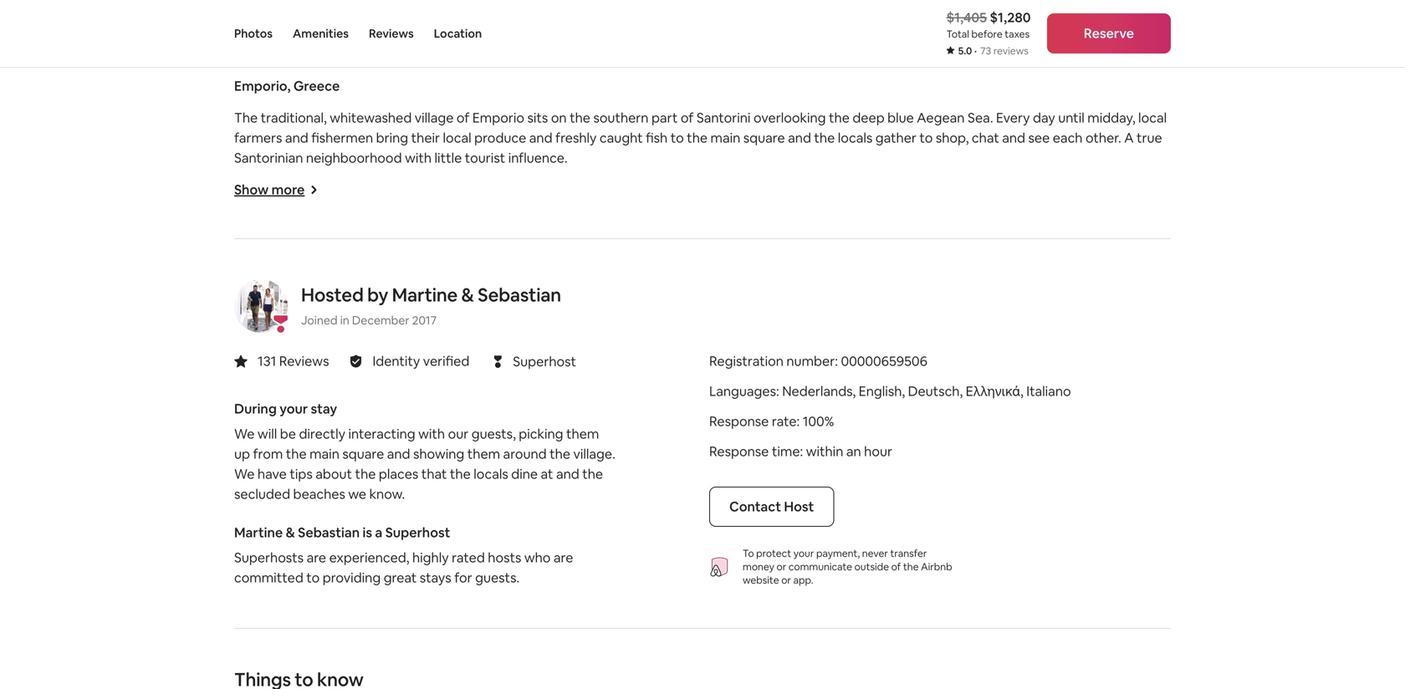 Task type: describe. For each thing, give the bounding box(es) containing it.
response for response time
[[710, 443, 769, 460]]

money
[[743, 561, 775, 574]]

0 horizontal spatial them
[[468, 446, 501, 463]]

showing
[[413, 446, 465, 463]]

and up places on the left bottom of the page
[[387, 446, 410, 463]]

a
[[1125, 129, 1134, 146]]

martine inside martine & sebastian is a superhost superhosts are experienced, highly rated hosts who are committed to providing great stays for guests.
[[234, 524, 283, 541]]

amenities button
[[293, 0, 349, 67]]

produce
[[475, 129, 527, 146]]

more
[[272, 181, 305, 198]]

the down "village."
[[583, 466, 603, 483]]

the up "freshly"
[[570, 109, 591, 126]]

use
[[1073, 41, 1087, 51]]

during
[[234, 400, 277, 417]]

locals inside the traditional, whitewashed village of emporio sits on the southern part of santorini overlooking the deep blue aegean sea. every day until midday, local farmers and fishermen bring their local produce and freshly caught fish to the main square and the locals gather to shop, chat and see each other. a true santorinian neighboorhood with little tourist influence.
[[838, 129, 873, 146]]

of left use
[[1063, 41, 1071, 51]]

fishermen
[[311, 129, 373, 146]]

and right the at
[[556, 466, 580, 483]]

the left deep
[[829, 109, 850, 126]]

100%
[[803, 413, 835, 430]]

identity
[[373, 353, 420, 370]]

a inside martine & sebastian is a superhost superhosts are experienced, highly rated hosts who are committed to providing great stays for guests.
[[375, 524, 383, 541]]

ελληνικά,
[[966, 383, 1024, 400]]

on
[[551, 109, 567, 126]]

of inside to protect your payment, never transfer money or communicate outside of the airbnb website or app.
[[892, 561, 901, 574]]

shop,
[[936, 129, 969, 146]]

gather
[[876, 129, 917, 146]]

we
[[348, 486, 367, 503]]

: for rate
[[797, 413, 800, 430]]

of right the village
[[457, 109, 470, 126]]

0 vertical spatial a
[[1124, 41, 1128, 51]]

will
[[258, 425, 277, 443]]

beaches
[[293, 486, 346, 503]]

the inside to protect your payment, never transfer money or communicate outside of the airbnb website or app.
[[904, 561, 919, 574]]

influence.
[[509, 149, 568, 166]]

show
[[234, 181, 269, 198]]

for
[[455, 569, 473, 587]]

know.
[[370, 486, 405, 503]]

neighboorhood
[[306, 149, 402, 166]]

0 vertical spatial them
[[567, 425, 599, 443]]

: up the response rate : 100%
[[777, 383, 780, 400]]

within
[[807, 443, 844, 460]]

midday,
[[1088, 109, 1136, 126]]

500
[[944, 41, 958, 51]]

and up influence.
[[530, 129, 553, 146]]

see
[[1029, 129, 1051, 146]]

131 reviews
[[258, 353, 329, 370]]

the up tips
[[286, 446, 307, 463]]

from
[[253, 446, 283, 463]]

the down overlooking on the right
[[815, 129, 835, 146]]

: for number
[[835, 353, 839, 370]]

up
[[234, 446, 250, 463]]

and down overlooking on the right
[[788, 129, 812, 146]]

before
[[972, 28, 1003, 41]]

nederlands,
[[783, 383, 856, 400]]

transfer
[[891, 547, 928, 560]]

: for time
[[800, 443, 804, 460]]

or down protect
[[777, 561, 787, 574]]

73
[[981, 44, 992, 57]]

santorinian
[[234, 149, 303, 166]]

languages
[[710, 383, 777, 400]]

each
[[1053, 129, 1083, 146]]

app.
[[794, 574, 814, 587]]

·
[[975, 44, 977, 57]]

square inside during your stay we will be directly interacting with our guests, picking them up from the main square and showing them around the village. we have tips about the places that the locals dine at and the secluded beaches we know.
[[343, 446, 384, 463]]

rated
[[452, 549, 485, 566]]

greece
[[294, 77, 340, 94]]

the down the santorini
[[687, 129, 708, 146]]

stays
[[420, 569, 452, 587]]

host
[[785, 498, 815, 515]]

time
[[772, 443, 800, 460]]

aegean
[[917, 109, 965, 126]]

guests,
[[472, 425, 516, 443]]

secluded
[[234, 486, 290, 503]]

1 are from the left
[[307, 549, 326, 566]]

the right that on the left bottom of the page
[[450, 466, 471, 483]]

131
[[258, 353, 276, 370]]

reserve
[[1085, 25, 1135, 42]]

the
[[234, 109, 258, 126]]

part
[[652, 109, 678, 126]]

show more
[[234, 181, 305, 198]]

$1,280
[[990, 9, 1032, 26]]

tourist
[[465, 149, 506, 166]]

communicate
[[789, 561, 853, 574]]

chat
[[972, 129, 1000, 146]]

response for response rate
[[710, 413, 769, 430]]

report a map error
[[1097, 41, 1167, 51]]

emporio
[[473, 109, 525, 126]]

of right part
[[681, 109, 694, 126]]

december
[[352, 313, 410, 328]]

reviews
[[994, 44, 1029, 57]]

our
[[448, 425, 469, 443]]

sebastian inside martine & sebastian is a superhost superhosts are experienced, highly rated hosts who are committed to providing great stays for guests.
[[298, 524, 360, 541]]

your inside during your stay we will be directly interacting with our guests, picking them up from the main square and showing them around the village. we have tips about the places that the locals dine at and the secluded beaches we know.
[[280, 400, 308, 417]]

contact
[[730, 498, 782, 515]]

in
[[340, 313, 350, 328]]



Task type: locate. For each thing, give the bounding box(es) containing it.
overlooking
[[754, 109, 826, 126]]

0 vertical spatial we
[[234, 425, 255, 443]]

that
[[422, 466, 447, 483]]

reviews
[[369, 26, 414, 41], [279, 353, 329, 370]]

google image
[[239, 29, 294, 51]]

sea.
[[968, 109, 994, 126]]

and down every
[[1003, 129, 1026, 146]]

to
[[671, 129, 684, 146], [920, 129, 933, 146], [307, 569, 320, 587]]

google map
showing 7 points of interest. region
[[50, 0, 1336, 167]]

with down their at the left
[[405, 149, 432, 166]]

day
[[1034, 109, 1056, 126]]

protect
[[757, 547, 792, 560]]

we up up
[[234, 425, 255, 443]]

locals down deep
[[838, 129, 873, 146]]

1 horizontal spatial to
[[671, 129, 684, 146]]

󰀃
[[494, 351, 502, 371]]

martine up superhosts
[[234, 524, 283, 541]]

and down traditional,
[[285, 129, 309, 146]]

0 vertical spatial locals
[[838, 129, 873, 146]]

0 vertical spatial &
[[462, 283, 474, 307]]

a right is
[[375, 524, 383, 541]]

0 vertical spatial square
[[744, 129, 786, 146]]

true
[[1137, 129, 1163, 146]]

0 horizontal spatial main
[[310, 446, 340, 463]]

1 vertical spatial local
[[443, 129, 472, 146]]

0 horizontal spatial are
[[307, 549, 326, 566]]

payment,
[[817, 547, 860, 560]]

: left within
[[800, 443, 804, 460]]

reviews left location button
[[369, 26, 414, 41]]

contact host
[[730, 498, 815, 515]]

1 horizontal spatial &
[[462, 283, 474, 307]]

0 horizontal spatial sebastian
[[298, 524, 360, 541]]

1 horizontal spatial main
[[711, 129, 741, 146]]

we down up
[[234, 466, 255, 483]]

highly
[[413, 549, 449, 566]]

1 response from the top
[[710, 413, 769, 430]]

5.0 · 73 reviews
[[959, 44, 1029, 57]]

1 vertical spatial superhost
[[386, 524, 451, 541]]

english,
[[859, 383, 906, 400]]

places
[[379, 466, 419, 483]]

around
[[503, 446, 547, 463]]

1 vertical spatial martine
[[234, 524, 283, 541]]

your up communicate
[[794, 547, 815, 560]]

0 vertical spatial response
[[710, 413, 769, 430]]

response down languages
[[710, 413, 769, 430]]

1 we from the top
[[234, 425, 255, 443]]

sebastian inside hosted by martine & sebastian joined in december 2017
[[478, 283, 561, 307]]

the up the we
[[355, 466, 376, 483]]

a left map on the right
[[1124, 41, 1128, 51]]

taxes
[[1005, 28, 1030, 41]]

is
[[363, 524, 372, 541]]

0 horizontal spatial locals
[[474, 466, 509, 483]]

superhost right '󰀃'
[[513, 353, 577, 370]]

1 vertical spatial sebastian
[[298, 524, 360, 541]]

0 horizontal spatial &
[[286, 524, 295, 541]]

registration
[[710, 353, 784, 370]]

the down transfer
[[904, 561, 919, 574]]

1 vertical spatial response
[[710, 443, 769, 460]]

with inside the traditional, whitewashed village of emporio sits on the southern part of santorini overlooking the deep blue aegean sea. every day until midday, local farmers and fishermen bring their local produce and freshly caught fish to the main square and the locals gather to shop, chat and see each other. a true santorinian neighboorhood with little tourist influence.
[[405, 149, 432, 166]]

1 horizontal spatial local
[[1139, 109, 1168, 126]]

00000659506
[[841, 353, 928, 370]]

$1,405 $1,280 total before taxes
[[947, 9, 1032, 41]]

directly
[[299, 425, 346, 443]]

1 horizontal spatial a
[[1124, 41, 1128, 51]]

2017
[[412, 313, 437, 328]]

at
[[541, 466, 554, 483]]

2 we from the top
[[234, 466, 255, 483]]

location
[[434, 26, 482, 41]]

: left 100%
[[797, 413, 800, 430]]

1 vertical spatial with
[[419, 425, 445, 443]]

locals left dine
[[474, 466, 509, 483]]

contact host link
[[710, 487, 835, 527]]

have
[[258, 466, 287, 483]]

1 vertical spatial them
[[468, 446, 501, 463]]

to
[[743, 547, 754, 560]]

2 are from the left
[[554, 549, 574, 566]]

0 vertical spatial with
[[405, 149, 432, 166]]

: up nederlands,
[[835, 353, 839, 370]]

outside
[[855, 561, 890, 574]]

freshly
[[556, 129, 597, 146]]

square down interacting
[[343, 446, 384, 463]]

0 vertical spatial superhost
[[513, 353, 577, 370]]

reviews button
[[369, 0, 414, 67]]

1 vertical spatial &
[[286, 524, 295, 541]]

reserve button
[[1048, 13, 1172, 54]]

1 vertical spatial locals
[[474, 466, 509, 483]]

the up the at
[[550, 446, 571, 463]]

guests.
[[475, 569, 520, 587]]

500 m
[[944, 41, 969, 51]]

locals inside during your stay we will be directly interacting with our guests, picking them up from the main square and showing them around the village. we have tips about the places that the locals dine at and the secluded beaches we know.
[[474, 466, 509, 483]]

great
[[384, 569, 417, 587]]

little
[[435, 149, 462, 166]]

0 horizontal spatial local
[[443, 129, 472, 146]]

& inside martine & sebastian is a superhost superhosts are experienced, highly rated hosts who are committed to providing great stays for guests.
[[286, 524, 295, 541]]

interacting
[[349, 425, 416, 443]]

square inside the traditional, whitewashed village of emporio sits on the southern part of santorini overlooking the deep blue aegean sea. every day until midday, local farmers and fishermen bring their local produce and freshly caught fish to the main square and the locals gather to shop, chat and see each other. a true santorinian neighboorhood with little tourist influence.
[[744, 129, 786, 146]]

sebastian left is
[[298, 524, 360, 541]]

local up little
[[443, 129, 472, 146]]

your
[[280, 400, 308, 417], [794, 547, 815, 560]]

2 horizontal spatial to
[[920, 129, 933, 146]]

$1,405
[[947, 9, 988, 26]]

dine
[[512, 466, 538, 483]]

superhost
[[513, 353, 577, 370], [386, 524, 451, 541]]

location button
[[434, 0, 482, 67]]

main inside the traditional, whitewashed village of emporio sits on the southern part of santorini overlooking the deep blue aegean sea. every day until midday, local farmers and fishermen bring their local produce and freshly caught fish to the main square and the locals gather to shop, chat and see each other. a true santorinian neighboorhood with little tourist influence.
[[711, 129, 741, 146]]

or
[[777, 561, 787, 574], [782, 574, 792, 587]]

your up the 'be'
[[280, 400, 308, 417]]

0 horizontal spatial to
[[307, 569, 320, 587]]

to down the aegean
[[920, 129, 933, 146]]

traditional,
[[261, 109, 327, 126]]

airbnb
[[921, 561, 953, 574]]

& inside hosted by martine & sebastian joined in december 2017
[[462, 283, 474, 307]]

0 horizontal spatial reviews
[[279, 353, 329, 370]]

reviews right 131
[[279, 353, 329, 370]]

m
[[960, 41, 967, 51]]

with inside during your stay we will be directly interacting with our guests, picking them up from the main square and showing them around the village. we have tips about the places that the locals dine at and the secluded beaches we know.
[[419, 425, 445, 443]]

1 vertical spatial reviews
[[279, 353, 329, 370]]

of down transfer
[[892, 561, 901, 574]]

local up true
[[1139, 109, 1168, 126]]

sebastian up '󰀃'
[[478, 283, 561, 307]]

whitewashed
[[330, 109, 412, 126]]

santorini
[[697, 109, 751, 126]]

1 vertical spatial main
[[310, 446, 340, 463]]

to right fish
[[671, 129, 684, 146]]

superhost up highly
[[386, 524, 451, 541]]

main down directly
[[310, 446, 340, 463]]

2 response from the top
[[710, 443, 769, 460]]

1 horizontal spatial sebastian
[[478, 283, 561, 307]]

1 horizontal spatial them
[[567, 425, 599, 443]]

1 horizontal spatial are
[[554, 549, 574, 566]]

your inside to protect your payment, never transfer money or communicate outside of the airbnb website or app.
[[794, 547, 815, 560]]

to left providing
[[307, 569, 320, 587]]

photos
[[234, 26, 273, 41]]

terms of use link
[[1037, 41, 1087, 51]]

0 vertical spatial martine
[[392, 283, 458, 307]]

hosted by martine & sebastian joined in december 2017
[[301, 283, 561, 328]]

superhosts
[[234, 549, 304, 566]]

1 horizontal spatial square
[[744, 129, 786, 146]]

1 vertical spatial we
[[234, 466, 255, 483]]

farmers
[[234, 129, 282, 146]]

we
[[234, 425, 255, 443], [234, 466, 255, 483]]

main inside during your stay we will be directly interacting with our guests, picking them up from the main square and showing them around the village. we have tips about the places that the locals dine at and the secluded beaches we know.
[[310, 446, 340, 463]]

0 vertical spatial sebastian
[[478, 283, 561, 307]]

their
[[411, 129, 440, 146]]

main down the santorini
[[711, 129, 741, 146]]

never
[[863, 547, 889, 560]]

them down guests,
[[468, 446, 501, 463]]

are up providing
[[307, 549, 326, 566]]

languages : nederlands, english, deutsch, ελληνικά, italiano
[[710, 383, 1072, 400]]

0 horizontal spatial a
[[375, 524, 383, 541]]

sits
[[528, 109, 548, 126]]

& up the verified
[[462, 283, 474, 307]]

1 horizontal spatial martine
[[392, 283, 458, 307]]

are right who
[[554, 549, 574, 566]]

0 vertical spatial local
[[1139, 109, 1168, 126]]

picking
[[519, 425, 564, 443]]

square down overlooking on the right
[[744, 129, 786, 146]]

a
[[1124, 41, 1128, 51], [375, 524, 383, 541]]

stay
[[311, 400, 337, 417]]

1 vertical spatial square
[[343, 446, 384, 463]]

southern
[[594, 109, 649, 126]]

1 horizontal spatial superhost
[[513, 353, 577, 370]]

0 horizontal spatial square
[[343, 446, 384, 463]]

0 vertical spatial main
[[711, 129, 741, 146]]

blue
[[888, 109, 915, 126]]

0 horizontal spatial superhost
[[386, 524, 451, 541]]

martine up 2017
[[392, 283, 458, 307]]

until
[[1059, 109, 1085, 126]]

1 horizontal spatial reviews
[[369, 26, 414, 41]]

0 horizontal spatial martine
[[234, 524, 283, 541]]

response rate : 100%
[[710, 413, 835, 430]]

who
[[525, 549, 551, 566]]

hour
[[865, 443, 893, 460]]

with
[[405, 149, 432, 166], [419, 425, 445, 443]]

0 vertical spatial reviews
[[369, 26, 414, 41]]

5.0
[[959, 44, 973, 57]]

to inside martine & sebastian is a superhost superhosts are experienced, highly rated hosts who are committed to providing great stays for guests.
[[307, 569, 320, 587]]

to protect your payment, never transfer money or communicate outside of the airbnb website or app.
[[743, 547, 953, 587]]

an
[[847, 443, 862, 460]]

0 horizontal spatial your
[[280, 400, 308, 417]]

amenities
[[293, 26, 349, 41]]

village
[[415, 109, 454, 126]]

martine & sebastian is a superhost. learn more about martine & sebastian. image
[[234, 279, 288, 333], [234, 279, 288, 333]]

1 vertical spatial your
[[794, 547, 815, 560]]

0 vertical spatial your
[[280, 400, 308, 417]]

or left app.
[[782, 574, 792, 587]]

martine inside hosted by martine & sebastian joined in december 2017
[[392, 283, 458, 307]]

superhost inside martine & sebastian is a superhost superhosts are experienced, highly rated hosts who are committed to providing great stays for guests.
[[386, 524, 451, 541]]

1 horizontal spatial locals
[[838, 129, 873, 146]]

response down the response rate : 100%
[[710, 443, 769, 460]]

them up "village."
[[567, 425, 599, 443]]

& up superhosts
[[286, 524, 295, 541]]

total
[[947, 28, 970, 41]]

with up showing
[[419, 425, 445, 443]]

number
[[787, 353, 835, 370]]

1 horizontal spatial your
[[794, 547, 815, 560]]

1 vertical spatial a
[[375, 524, 383, 541]]



Task type: vqa. For each thing, say whether or not it's contained in the screenshot.
road.
no



